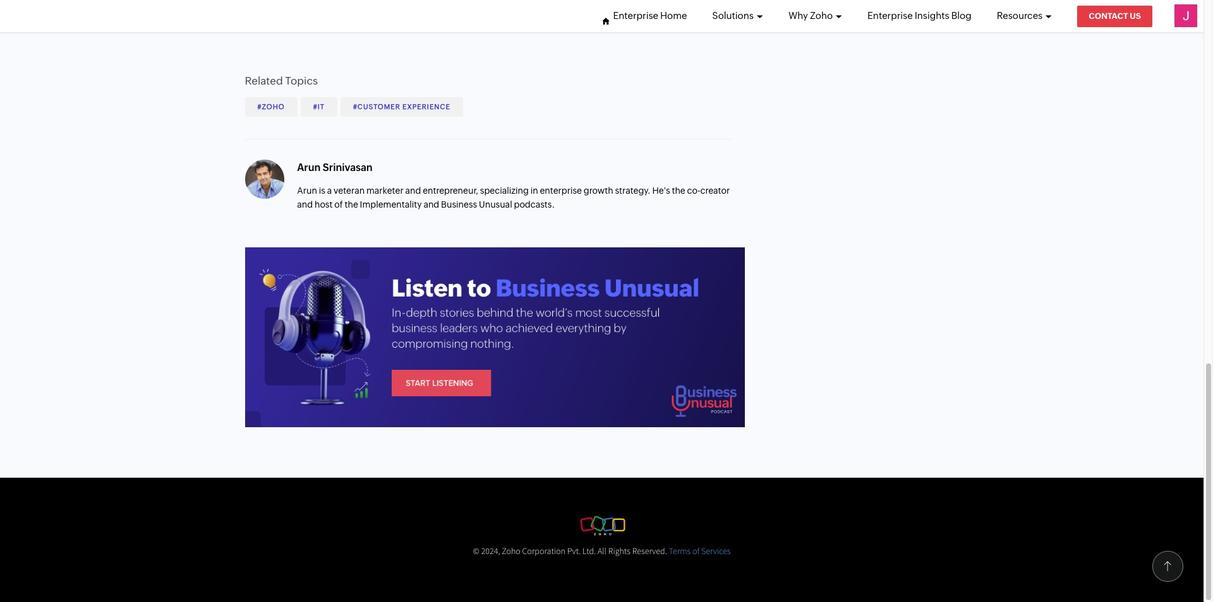 Task type: vqa. For each thing, say whether or not it's contained in the screenshot.
fifth Twitter from the bottom of the page
no



Task type: describe. For each thing, give the bounding box(es) containing it.
services
[[702, 546, 731, 557]]

he's
[[653, 186, 670, 196]]

host
[[315, 200, 333, 210]]

2 vertical spatial zoho
[[502, 546, 521, 557]]

of inside arun is a veteran marketer and entrepreneur, specializing in enterprise growth strategy. he's the co-creator and host of the implementality and business unusual podcasts.
[[334, 200, 343, 210]]

ltd.
[[583, 546, 596, 557]]

unusual
[[479, 200, 512, 210]]

zoho link
[[245, 97, 298, 117]]

podcasts.
[[514, 200, 555, 210]]

arun srinivasan
[[297, 162, 373, 174]]

arun srinivasan link
[[297, 162, 373, 174]]

customer experience
[[358, 103, 451, 111]]

corporation
[[522, 546, 566, 557]]

why
[[789, 10, 808, 21]]

enterprise insights blog
[[868, 10, 972, 21]]

us
[[1130, 11, 1141, 21]]

experience
[[403, 103, 451, 111]]

arun for arun is a veteran marketer and entrepreneur, specializing in enterprise growth strategy. he's the co-creator and host of the implementality and business unusual podcasts.
[[297, 186, 317, 196]]

veteran
[[334, 186, 365, 196]]

srinivasan
[[323, 162, 373, 174]]

james peterson image
[[1175, 4, 1198, 27]]

enterprise
[[540, 186, 582, 196]]

related
[[245, 74, 283, 87]]

enterprise home
[[613, 10, 687, 21]]

it
[[318, 103, 325, 111]]

0 horizontal spatial and
[[297, 200, 313, 210]]

all
[[598, 546, 607, 557]]

enterprise home link
[[613, 0, 687, 32]]

0 vertical spatial zoho
[[810, 10, 833, 21]]

©
[[473, 546, 480, 557]]

1 vertical spatial of
[[693, 546, 700, 557]]

terms
[[669, 546, 691, 557]]

arun for arun srinivasan
[[297, 162, 321, 174]]

co-
[[687, 186, 701, 196]]

2024
[[481, 546, 498, 557]]

related topics
[[245, 74, 318, 87]]

is
[[319, 186, 325, 196]]

home
[[660, 10, 687, 21]]

enterprise insights blog link
[[868, 0, 972, 32]]

why zoho
[[789, 10, 833, 21]]

contact us link
[[1078, 6, 1153, 27]]

customer experience link
[[341, 97, 463, 117]]



Task type: locate. For each thing, give the bounding box(es) containing it.
1 vertical spatial arun
[[297, 186, 317, 196]]

arun left is
[[297, 186, 317, 196]]

the
[[672, 186, 686, 196], [345, 200, 358, 210]]

contact
[[1089, 11, 1128, 21]]

growth
[[584, 186, 613, 196]]

of right terms in the right of the page
[[693, 546, 700, 557]]

and left host
[[297, 200, 313, 210]]

customer
[[358, 103, 401, 111]]

2 arun from the top
[[297, 186, 317, 196]]

arun is a veteran marketer and entrepreneur, specializing in enterprise growth strategy. he's the co-creator and host of the implementality and business unusual podcasts.
[[297, 186, 730, 210]]

1 enterprise from the left
[[613, 10, 659, 21]]

entrepreneur,
[[423, 186, 478, 196]]

0 horizontal spatial of
[[334, 200, 343, 210]]

of
[[334, 200, 343, 210], [693, 546, 700, 557]]

1 horizontal spatial of
[[693, 546, 700, 557]]

terms of services link
[[669, 546, 731, 557]]

implementality
[[360, 200, 422, 210]]

0 vertical spatial arun
[[297, 162, 321, 174]]

arun inside arun is a veteran marketer and entrepreneur, specializing in enterprise growth strategy. he's the co-creator and host of the implementality and business unusual podcasts.
[[297, 186, 317, 196]]

marketer
[[367, 186, 404, 196]]

arun
[[297, 162, 321, 174], [297, 186, 317, 196]]

enterprise
[[613, 10, 659, 21], [868, 10, 913, 21]]

and up the implementality
[[405, 186, 421, 196]]

0 horizontal spatial zoho
[[262, 103, 285, 111]]

0 vertical spatial of
[[334, 200, 343, 210]]

of right host
[[334, 200, 343, 210]]

1 horizontal spatial enterprise
[[868, 10, 913, 21]]

1 horizontal spatial zoho
[[502, 546, 521, 557]]

zoho right ,
[[502, 546, 521, 557]]

enterprise left home
[[613, 10, 659, 21]]

zoho
[[810, 10, 833, 21], [262, 103, 285, 111], [502, 546, 521, 557]]

1 vertical spatial the
[[345, 200, 358, 210]]

a
[[327, 186, 332, 196]]

1 horizontal spatial the
[[672, 186, 686, 196]]

creator
[[701, 186, 730, 196]]

1 horizontal spatial and
[[405, 186, 421, 196]]

the down the veteran
[[345, 200, 358, 210]]

enterprise for enterprise insights blog
[[868, 10, 913, 21]]

arun up is
[[297, 162, 321, 174]]

solutions
[[713, 10, 754, 21]]

zoho right "why"
[[810, 10, 833, 21]]

enterprise for enterprise home
[[613, 10, 659, 21]]

0 vertical spatial the
[[672, 186, 686, 196]]

insights
[[915, 10, 950, 21]]

,
[[498, 546, 500, 557]]

in
[[531, 186, 538, 196]]

2 horizontal spatial zoho
[[810, 10, 833, 21]]

contact us
[[1089, 11, 1141, 21]]

0 horizontal spatial the
[[345, 200, 358, 210]]

blog
[[952, 10, 972, 21]]

resources
[[997, 10, 1043, 21]]

1 arun from the top
[[297, 162, 321, 174]]

zoho inside zoho link
[[262, 103, 285, 111]]

rights
[[608, 546, 631, 557]]

business
[[441, 200, 477, 210]]

and down entrepreneur,
[[424, 200, 439, 210]]

2 horizontal spatial and
[[424, 200, 439, 210]]

the left co-
[[672, 186, 686, 196]]

zoho down related topics
[[262, 103, 285, 111]]

0 horizontal spatial enterprise
[[613, 10, 659, 21]]

2 enterprise from the left
[[868, 10, 913, 21]]

topics
[[285, 74, 318, 87]]

specializing
[[480, 186, 529, 196]]

reserved.
[[632, 546, 667, 557]]

strategy.
[[615, 186, 651, 196]]

it link
[[301, 97, 337, 117]]

pvt.
[[567, 546, 581, 557]]

© 2024 , zoho corporation pvt. ltd. all rights reserved. terms of services
[[473, 546, 731, 557]]

enterprise left insights
[[868, 10, 913, 21]]

1 vertical spatial zoho
[[262, 103, 285, 111]]

and
[[405, 186, 421, 196], [297, 200, 313, 210], [424, 200, 439, 210]]



